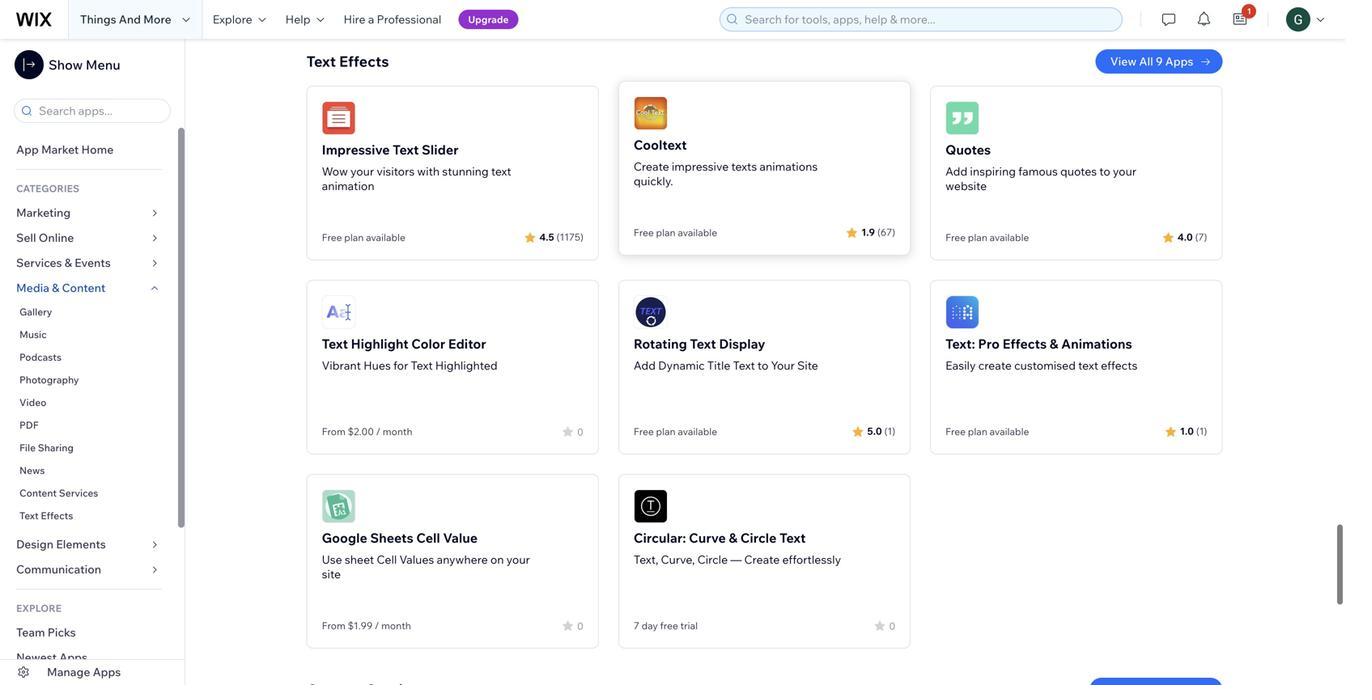 Task type: describe. For each thing, give the bounding box(es) containing it.
content services
[[19, 487, 98, 499]]

1.9
[[861, 225, 875, 238]]

podcasts
[[19, 351, 62, 363]]

media & content link
[[0, 276, 178, 301]]

team
[[16, 626, 45, 640]]

free for quotes
[[946, 231, 966, 243]]

content services link
[[0, 482, 178, 505]]

things
[[80, 12, 116, 26]]

help
[[285, 12, 310, 26]]

quickly.
[[634, 173, 673, 187]]

effortlessly
[[782, 552, 841, 566]]

free plan available down quickly.
[[634, 226, 717, 238]]

newest apps
[[16, 651, 87, 665]]

4.0
[[1178, 230, 1193, 242]]

impressive text slider logo image
[[322, 100, 356, 134]]

/ for sheets
[[375, 619, 379, 631]]

curve,
[[661, 552, 695, 566]]

app market home
[[16, 142, 114, 157]]

available for text: pro effects & animations
[[990, 425, 1029, 437]]

4.0 (7)
[[1178, 230, 1207, 242]]

photography
[[19, 374, 79, 386]]

music
[[19, 329, 47, 341]]

$2.00
[[348, 425, 374, 437]]

news
[[19, 465, 45, 477]]

0 vertical spatial cell
[[416, 529, 440, 546]]

explore
[[16, 603, 61, 615]]

text inside circular: curve & circle text text, curve, circle — create effortlessly
[[780, 529, 806, 546]]

1 horizontal spatial circle
[[741, 529, 777, 546]]

view
[[1110, 53, 1137, 68]]

—
[[730, 552, 742, 566]]

text down help button
[[306, 51, 336, 70]]

highlight
[[351, 335, 409, 351]]

text highlight color editor logo image
[[322, 295, 356, 329]]

display
[[719, 335, 765, 351]]

7
[[634, 619, 639, 631]]

things and more
[[80, 12, 171, 26]]

explore
[[213, 12, 252, 26]]

free plan available for rotating text display
[[634, 425, 717, 437]]

manage
[[47, 665, 90, 680]]

inspiring
[[970, 164, 1016, 178]]

text for slider
[[491, 164, 511, 178]]

your inside impressive text slider wow your visitors with stunning text animation
[[351, 164, 374, 178]]

hues
[[364, 358, 391, 372]]

services & events link
[[0, 251, 178, 276]]

services & events
[[16, 256, 111, 270]]

podcasts link
[[0, 346, 178, 369]]

content inside content services link
[[19, 487, 57, 499]]

quotes add inspiring famous quotes to your website
[[946, 141, 1137, 192]]

0 for google sheets cell value
[[577, 620, 584, 632]]

text inside sidebar element
[[19, 510, 39, 522]]

plan for impressive text slider
[[344, 231, 364, 243]]

video link
[[0, 392, 178, 414]]

vibrant
[[322, 358, 361, 372]]

show
[[49, 57, 83, 73]]

1 button
[[1223, 0, 1258, 39]]

value
[[443, 529, 478, 546]]

show menu
[[49, 57, 120, 73]]

from for google
[[322, 619, 346, 631]]

sell online
[[16, 231, 74, 245]]

to inside quotes add inspiring famous quotes to your website
[[1100, 164, 1110, 178]]

free
[[660, 619, 678, 631]]

media
[[16, 281, 49, 295]]

text effects inside sidebar element
[[19, 510, 73, 522]]

create inside 'cooltext create impressive texts animations quickly.'
[[634, 159, 669, 173]]

help button
[[276, 0, 334, 39]]

on
[[490, 552, 504, 566]]

upgrade
[[468, 13, 509, 25]]

upgrade button
[[458, 10, 519, 29]]

text,
[[634, 552, 658, 566]]

9
[[1156, 53, 1163, 68]]

cooltext logo image
[[634, 96, 668, 130]]

title
[[707, 358, 731, 372]]

free plan available for quotes
[[946, 231, 1029, 243]]

0 horizontal spatial cell
[[377, 552, 397, 566]]

text effects link
[[0, 505, 178, 528]]

pdf
[[19, 419, 39, 431]]

marketing
[[16, 206, 71, 220]]

add inside rotating text display add dynamic title text to your site
[[634, 358, 656, 372]]

gallery
[[19, 306, 52, 318]]

values
[[400, 552, 434, 566]]

Search for tools, apps, help & more... field
[[740, 8, 1117, 31]]

sheets
[[370, 529, 413, 546]]

5.0 (1)
[[867, 425, 895, 437]]

4.5 (1175)
[[539, 230, 584, 242]]

sell
[[16, 231, 36, 245]]

media & content
[[16, 281, 105, 295]]

design elements
[[16, 538, 106, 552]]

free for impressive text slider
[[322, 231, 342, 243]]

sharing
[[38, 442, 74, 454]]

impressive
[[672, 159, 729, 173]]

video
[[19, 397, 47, 409]]

plan for quotes
[[968, 231, 988, 243]]

4.5
[[539, 230, 554, 242]]

create inside circular: curve & circle text text, curve, circle — create effortlessly
[[744, 552, 780, 566]]

(1175)
[[557, 230, 584, 242]]

team picks
[[16, 626, 76, 640]]

(7)
[[1195, 230, 1207, 242]]

add inside quotes add inspiring famous quotes to your website
[[946, 164, 968, 178]]

text highlight color editor vibrant hues for text highlighted
[[322, 335, 498, 372]]

& inside circular: curve & circle text text, curve, circle — create effortlessly
[[729, 529, 738, 546]]

your inside google sheets cell value use sheet cell values anywhere on your site
[[506, 552, 530, 566]]

quotes
[[946, 141, 991, 157]]

manage apps link
[[0, 661, 185, 686]]

free plan available for impressive text slider
[[322, 231, 406, 243]]

pdf link
[[0, 414, 178, 437]]

to inside rotating text display add dynamic title text to your site
[[758, 358, 769, 372]]

/ for highlight
[[376, 425, 381, 437]]

effects
[[1101, 358, 1138, 372]]

pro
[[978, 335, 1000, 351]]

2 horizontal spatial apps
[[1165, 53, 1194, 68]]

anywhere
[[437, 552, 488, 566]]

& left "events"
[[65, 256, 72, 270]]

day
[[642, 619, 658, 631]]

text right "for"
[[411, 358, 433, 372]]

& inside "text: pro effects & animations easily create customised text effects"
[[1050, 335, 1059, 351]]



Task type: locate. For each thing, give the bounding box(es) containing it.
apps for newest apps
[[59, 651, 87, 665]]

0 horizontal spatial text
[[491, 164, 511, 178]]

free down quickly.
[[634, 226, 654, 238]]

effects down the a
[[339, 51, 389, 70]]

1 vertical spatial effects
[[1003, 335, 1047, 351]]

1.0 (1)
[[1180, 425, 1207, 437]]

0 horizontal spatial apps
[[59, 651, 87, 665]]

0 horizontal spatial add
[[634, 358, 656, 372]]

1 vertical spatial month
[[381, 619, 411, 631]]

news link
[[0, 460, 178, 482]]

photography link
[[0, 369, 178, 392]]

quotes logo image
[[946, 100, 980, 134]]

add up 'website'
[[946, 164, 968, 178]]

0 vertical spatial circle
[[741, 529, 777, 546]]

plan for rotating text display
[[656, 425, 676, 437]]

design
[[16, 538, 53, 552]]

your right quotes
[[1113, 164, 1137, 178]]

apps up manage at the left
[[59, 651, 87, 665]]

text down animations
[[1078, 358, 1099, 372]]

plan down quickly.
[[656, 226, 676, 238]]

from for text
[[322, 425, 346, 437]]

cell
[[416, 529, 440, 546], [377, 552, 397, 566]]

0 vertical spatial /
[[376, 425, 381, 437]]

text inside impressive text slider wow your visitors with stunning text animation
[[491, 164, 511, 178]]

available down inspiring
[[990, 231, 1029, 243]]

free plan available
[[634, 226, 717, 238], [322, 231, 406, 243], [946, 231, 1029, 243], [634, 425, 717, 437], [946, 425, 1029, 437]]

2 horizontal spatial your
[[1113, 164, 1137, 178]]

impressive
[[322, 141, 390, 157]]

manage apps
[[47, 665, 121, 680]]

text
[[306, 51, 336, 70], [393, 141, 419, 157], [322, 335, 348, 351], [690, 335, 716, 351], [411, 358, 433, 372], [733, 358, 755, 372], [19, 510, 39, 522], [780, 529, 806, 546]]

& right media
[[52, 281, 59, 295]]

0 vertical spatial text effects
[[306, 51, 389, 70]]

0 vertical spatial add
[[946, 164, 968, 178]]

famous
[[1019, 164, 1058, 178]]

text up design
[[19, 510, 39, 522]]

1 horizontal spatial (1)
[[1196, 425, 1207, 437]]

1 horizontal spatial text effects
[[306, 51, 389, 70]]

plan for text: pro effects & animations
[[968, 425, 988, 437]]

0 horizontal spatial effects
[[41, 510, 73, 522]]

view all 9 apps
[[1110, 53, 1194, 68]]

2 from from the top
[[322, 619, 346, 631]]

effects inside sidebar element
[[41, 510, 73, 522]]

file sharing link
[[0, 437, 178, 460]]

animations
[[760, 159, 818, 173]]

free plan available for text: pro effects & animations
[[946, 425, 1029, 437]]

services down news 'link'
[[59, 487, 98, 499]]

1 horizontal spatial create
[[744, 552, 780, 566]]

month for sheets
[[381, 619, 411, 631]]

0 vertical spatial from
[[322, 425, 346, 437]]

/ right the $1.99
[[375, 619, 379, 631]]

trial
[[680, 619, 698, 631]]

1.0
[[1180, 425, 1194, 437]]

free plan available down 'website'
[[946, 231, 1029, 243]]

cell down sheets
[[377, 552, 397, 566]]

free for rotating text display
[[634, 425, 654, 437]]

2 vertical spatial apps
[[93, 665, 121, 680]]

customised
[[1014, 358, 1076, 372]]

text
[[491, 164, 511, 178], [1078, 358, 1099, 372]]

create
[[978, 358, 1012, 372]]

your
[[771, 358, 795, 372]]

1 vertical spatial apps
[[59, 651, 87, 665]]

from $2.00 / month
[[322, 425, 412, 437]]

1.9 (67)
[[861, 225, 895, 238]]

0 for text highlight color editor
[[577, 425, 584, 438]]

1 vertical spatial /
[[375, 619, 379, 631]]

text inside impressive text slider wow your visitors with stunning text animation
[[393, 141, 419, 157]]

free plan available down create
[[946, 425, 1029, 437]]

plan down easily
[[968, 425, 988, 437]]

1 horizontal spatial add
[[946, 164, 968, 178]]

visitors
[[377, 164, 415, 178]]

text down display
[[733, 358, 755, 372]]

rotating text display logo image
[[634, 295, 668, 329]]

with
[[417, 164, 440, 178]]

0 horizontal spatial (1)
[[884, 425, 895, 437]]

free plan available down dynamic at bottom
[[634, 425, 717, 437]]

circular: curve & circle text logo image
[[634, 489, 668, 523]]

content inside media & content 'link'
[[62, 281, 105, 295]]

your inside quotes add inspiring famous quotes to your website
[[1113, 164, 1137, 178]]

available down dynamic at bottom
[[678, 425, 717, 437]]

0 horizontal spatial circle
[[698, 552, 728, 566]]

0 vertical spatial month
[[383, 425, 412, 437]]

effects up customised
[[1003, 335, 1047, 351]]

sell online link
[[0, 226, 178, 251]]

free down easily
[[946, 425, 966, 437]]

(1)
[[884, 425, 895, 437], [1196, 425, 1207, 437]]

free
[[634, 226, 654, 238], [322, 231, 342, 243], [946, 231, 966, 243], [634, 425, 654, 437], [946, 425, 966, 437]]

site
[[797, 358, 818, 372]]

to right quotes
[[1100, 164, 1110, 178]]

animation
[[322, 178, 374, 192]]

available for quotes
[[990, 231, 1029, 243]]

0 vertical spatial effects
[[339, 51, 389, 70]]

circular:
[[634, 529, 686, 546]]

more
[[143, 12, 171, 26]]

& up customised
[[1050, 335, 1059, 351]]

stunning
[[442, 164, 489, 178]]

picks
[[48, 626, 76, 640]]

to left your
[[758, 358, 769, 372]]

free down 'website'
[[946, 231, 966, 243]]

services down sell online on the top
[[16, 256, 62, 270]]

(1) for text: pro effects & animations
[[1196, 425, 1207, 437]]

text up title
[[690, 335, 716, 351]]

2 horizontal spatial effects
[[1003, 335, 1047, 351]]

elements
[[56, 538, 106, 552]]

1 horizontal spatial text
[[1078, 358, 1099, 372]]

0 horizontal spatial to
[[758, 358, 769, 372]]

text for effects
[[1078, 358, 1099, 372]]

0
[[577, 425, 584, 438], [577, 620, 584, 632], [889, 620, 895, 632]]

month
[[383, 425, 412, 437], [381, 619, 411, 631]]

available down impressive
[[678, 226, 717, 238]]

text: pro effects & animations logo image
[[946, 295, 980, 329]]

from left the $1.99
[[322, 619, 346, 631]]

5.0
[[867, 425, 882, 437]]

free up the circular: curve & circle text logo
[[634, 425, 654, 437]]

circle down curve
[[698, 552, 728, 566]]

google sheets cell value logo image
[[322, 489, 356, 523]]

2 vertical spatial effects
[[41, 510, 73, 522]]

text up the vibrant
[[322, 335, 348, 351]]

1 vertical spatial text
[[1078, 358, 1099, 372]]

/ right $2.00
[[376, 425, 381, 437]]

add
[[946, 164, 968, 178], [634, 358, 656, 372]]

1 horizontal spatial your
[[506, 552, 530, 566]]

professional
[[377, 12, 441, 26]]

apps
[[1165, 53, 1194, 68], [59, 651, 87, 665], [93, 665, 121, 680]]

your up animation
[[351, 164, 374, 178]]

available down create
[[990, 425, 1029, 437]]

month right the $1.99
[[381, 619, 411, 631]]

home
[[81, 142, 114, 157]]

free plan available down animation
[[322, 231, 406, 243]]

available for rotating text display
[[678, 425, 717, 437]]

text: pro effects & animations easily create customised text effects
[[946, 335, 1138, 372]]

text right stunning
[[491, 164, 511, 178]]

month for highlight
[[383, 425, 412, 437]]

0 vertical spatial services
[[16, 256, 62, 270]]

0 vertical spatial text
[[491, 164, 511, 178]]

0 horizontal spatial text effects
[[19, 510, 73, 522]]

available down animation
[[366, 231, 406, 243]]

(1) right 1.0
[[1196, 425, 1207, 437]]

1 (1) from the left
[[884, 425, 895, 437]]

2 (1) from the left
[[1196, 425, 1207, 437]]

sidebar element
[[0, 39, 185, 686]]

1 vertical spatial circle
[[698, 552, 728, 566]]

highlighted
[[435, 358, 498, 372]]

wow
[[322, 164, 348, 178]]

month right $2.00
[[383, 425, 412, 437]]

0 for circular: curve & circle text
[[889, 620, 895, 632]]

create up quickly.
[[634, 159, 669, 173]]

1 vertical spatial create
[[744, 552, 780, 566]]

apps right manage at the left
[[93, 665, 121, 680]]

circle up —
[[741, 529, 777, 546]]

plan
[[656, 226, 676, 238], [344, 231, 364, 243], [968, 231, 988, 243], [656, 425, 676, 437], [968, 425, 988, 437]]

1 horizontal spatial effects
[[339, 51, 389, 70]]

plan down animation
[[344, 231, 364, 243]]

effects down content services
[[41, 510, 73, 522]]

content up 'gallery' link
[[62, 281, 105, 295]]

free for text: pro effects & animations
[[946, 425, 966, 437]]

text effects
[[306, 51, 389, 70], [19, 510, 73, 522]]

1 horizontal spatial to
[[1100, 164, 1110, 178]]

for
[[393, 358, 408, 372]]

& up —
[[729, 529, 738, 546]]

(1) right 5.0
[[884, 425, 895, 437]]

0 horizontal spatial content
[[19, 487, 57, 499]]

1 from from the top
[[322, 425, 346, 437]]

from left $2.00
[[322, 425, 346, 437]]

hire
[[344, 12, 366, 26]]

use
[[322, 552, 342, 566]]

music link
[[0, 324, 178, 346]]

free down animation
[[322, 231, 342, 243]]

available for impressive text slider
[[366, 231, 406, 243]]

1 vertical spatial add
[[634, 358, 656, 372]]

marketing link
[[0, 201, 178, 226]]

1 vertical spatial text effects
[[19, 510, 73, 522]]

team picks link
[[0, 621, 178, 646]]

website
[[946, 178, 987, 192]]

circular: curve & circle text text, curve, circle — create effortlessly
[[634, 529, 841, 566]]

text effects down hire at the top left of page
[[306, 51, 389, 70]]

1 vertical spatial to
[[758, 358, 769, 372]]

apps right 9
[[1165, 53, 1194, 68]]

Search apps... field
[[34, 100, 165, 122]]

text effects down content services
[[19, 510, 73, 522]]

text inside "text: pro effects & animations easily create customised text effects"
[[1078, 358, 1099, 372]]

$1.99
[[348, 619, 373, 631]]

1 vertical spatial content
[[19, 487, 57, 499]]

sheet
[[345, 552, 374, 566]]

plan down 'website'
[[968, 231, 988, 243]]

1 horizontal spatial cell
[[416, 529, 440, 546]]

effects inside "text: pro effects & animations easily create customised text effects"
[[1003, 335, 1047, 351]]

create right —
[[744, 552, 780, 566]]

text up visitors
[[393, 141, 419, 157]]

cooltext create impressive texts animations quickly.
[[634, 136, 818, 187]]

communication link
[[0, 558, 178, 583]]

cell up values
[[416, 529, 440, 546]]

& inside 'link'
[[52, 281, 59, 295]]

plan down dynamic at bottom
[[656, 425, 676, 437]]

0 vertical spatial create
[[634, 159, 669, 173]]

editor
[[448, 335, 486, 351]]

1 vertical spatial services
[[59, 487, 98, 499]]

all
[[1139, 53, 1153, 68]]

apps for manage apps
[[93, 665, 121, 680]]

newest apps link
[[0, 646, 178, 671]]

categories
[[16, 183, 79, 195]]

your right on
[[506, 552, 530, 566]]

0 horizontal spatial your
[[351, 164, 374, 178]]

newest
[[16, 651, 57, 665]]

google
[[322, 529, 367, 546]]

1 vertical spatial cell
[[377, 552, 397, 566]]

0 horizontal spatial create
[[634, 159, 669, 173]]

1 horizontal spatial apps
[[93, 665, 121, 680]]

0 vertical spatial apps
[[1165, 53, 1194, 68]]

add down rotating
[[634, 358, 656, 372]]

easily
[[946, 358, 976, 372]]

text up effortlessly
[[780, 529, 806, 546]]

0 vertical spatial to
[[1100, 164, 1110, 178]]

gallery link
[[0, 301, 178, 324]]

site
[[322, 567, 341, 581]]

hire a professional link
[[334, 0, 451, 39]]

0 vertical spatial content
[[62, 281, 105, 295]]

content down news
[[19, 487, 57, 499]]

view all 9 apps link
[[1096, 49, 1223, 73]]

(1) for rotating text display
[[884, 425, 895, 437]]

1 vertical spatial from
[[322, 619, 346, 631]]

(67)
[[877, 225, 895, 238]]

1 horizontal spatial content
[[62, 281, 105, 295]]

effects
[[339, 51, 389, 70], [1003, 335, 1047, 351], [41, 510, 73, 522]]



Task type: vqa. For each thing, say whether or not it's contained in the screenshot.
the within New Order Take orders manually over the phone or in person. Learn more
no



